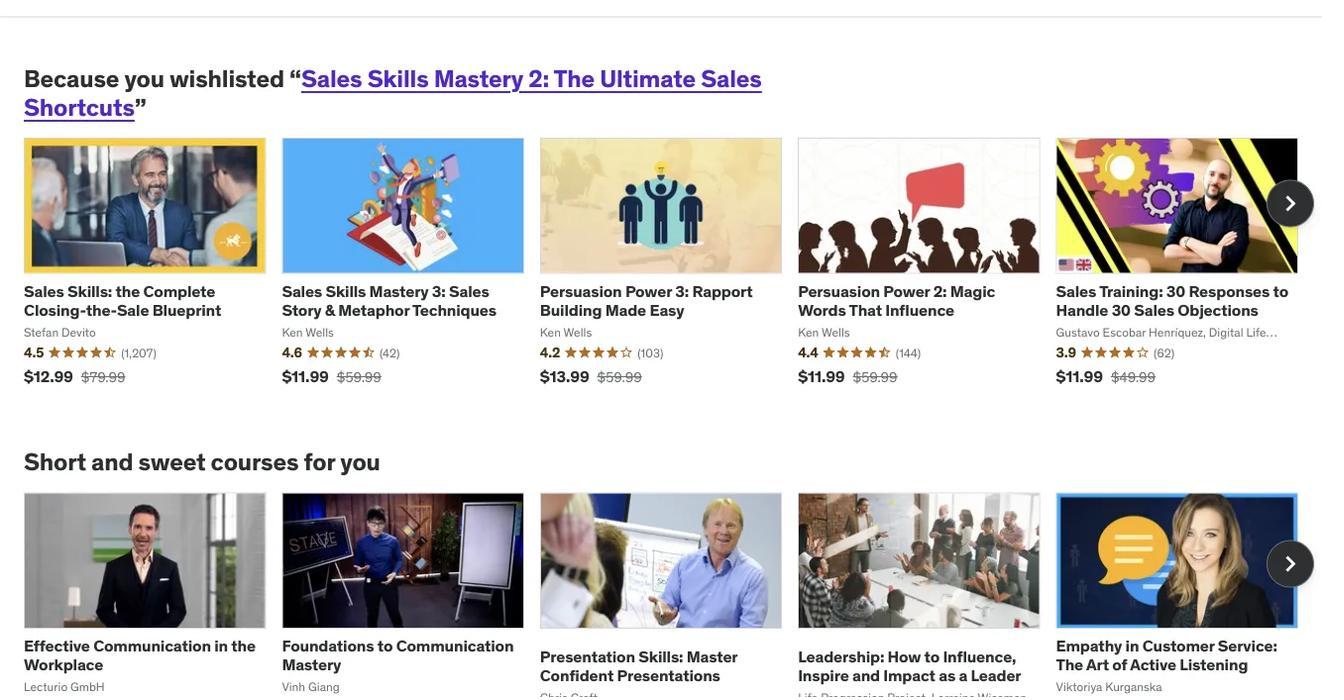 Task type: describe. For each thing, give the bounding box(es) containing it.
sales skills: the complete closing-the-sale blueprint
[[24, 281, 221, 320]]

leader
[[971, 666, 1021, 686]]

presentation
[[540, 647, 635, 667]]

listening
[[1180, 655, 1248, 675]]

closing-
[[24, 300, 86, 320]]

skills for 2:
[[367, 64, 429, 94]]

of
[[1112, 655, 1127, 675]]

3: inside persuasion power 3:  rapport building made easy
[[675, 281, 689, 301]]

sweet
[[138, 447, 206, 477]]

presentation skills: master confident presentations link
[[540, 647, 737, 686]]

persuasion for building
[[540, 281, 622, 301]]

story
[[282, 300, 322, 320]]

leadership:
[[798, 647, 884, 667]]

next image for short and sweet courses for you
[[1274, 548, 1306, 580]]

a
[[959, 666, 967, 686]]

communication inside the foundations to communication mastery
[[396, 636, 514, 656]]

in inside 'empathy in customer service: the art of active listening'
[[1125, 636, 1139, 656]]

mastery for 2:
[[434, 64, 523, 94]]

objections
[[1178, 300, 1258, 320]]

inspire
[[798, 666, 849, 686]]

short and sweet courses for you
[[24, 447, 380, 477]]

communication inside effective communication in the workplace
[[93, 636, 211, 656]]

3: inside the sales skills mastery 3: sales story & metaphor techniques
[[432, 281, 446, 301]]

service:
[[1218, 636, 1277, 656]]

effective
[[24, 636, 90, 656]]

blueprint
[[152, 300, 221, 320]]

and inside "leadership: how to influence, inspire and impact as a leader"
[[852, 666, 880, 686]]

customer
[[1142, 636, 1214, 656]]

to inside sales training: 30 responses to handle 30 sales objections
[[1273, 281, 1288, 301]]

"
[[135, 92, 146, 122]]

easy
[[650, 300, 684, 320]]

because you wishlisted "
[[24, 64, 301, 94]]

influence
[[885, 300, 954, 320]]

empathy in customer service: the art of active listening link
[[1056, 636, 1277, 675]]

carousel element for short and sweet courses for you
[[24, 493, 1314, 698]]

handle
[[1056, 300, 1108, 320]]

to inside the foundations to communication mastery
[[377, 636, 393, 656]]

training:
[[1099, 281, 1163, 301]]

the for ultimate
[[554, 64, 595, 94]]

sales skills mastery 2:  the ultimate sales shortcuts link
[[24, 64, 762, 122]]

sales training: 30 responses to handle 30 sales objections
[[1056, 281, 1288, 320]]

master
[[687, 647, 737, 667]]

courses
[[211, 447, 299, 477]]

foundations to communication mastery
[[282, 636, 514, 675]]

sales inside sales skills: the complete closing-the-sale blueprint
[[24, 281, 64, 301]]

rapport
[[692, 281, 753, 301]]

persuasion power 3:  rapport building made easy link
[[540, 281, 753, 320]]

persuasion power 2: magic words that influence
[[798, 281, 995, 320]]

building
[[540, 300, 602, 320]]

next image for because you wishlisted "
[[1274, 188, 1306, 219]]

shortcuts
[[24, 92, 135, 122]]



Task type: locate. For each thing, give the bounding box(es) containing it.
0 vertical spatial skills
[[367, 64, 429, 94]]

1 horizontal spatial in
[[1125, 636, 1139, 656]]

the
[[554, 64, 595, 94], [1056, 655, 1083, 675]]

1 power from the left
[[625, 281, 672, 301]]

1 vertical spatial 2:
[[933, 281, 947, 301]]

1 3: from the left
[[432, 281, 446, 301]]

you
[[124, 64, 164, 94], [340, 447, 380, 477]]

foundations to communication mastery link
[[282, 636, 514, 675]]

the inside effective communication in the workplace
[[231, 636, 256, 656]]

the inside 'empathy in customer service: the art of active listening'
[[1056, 655, 1083, 675]]

0 horizontal spatial 2:
[[528, 64, 549, 94]]

skills: inside presentation skills: master confident presentations
[[638, 647, 683, 667]]

30 right handle
[[1112, 300, 1131, 320]]

0 horizontal spatial skills:
[[67, 281, 112, 301]]

communication
[[93, 636, 211, 656], [396, 636, 514, 656]]

2 power from the left
[[883, 281, 930, 301]]

in inside effective communication in the workplace
[[214, 636, 228, 656]]

carousel element containing sales skills: the complete closing-the-sale blueprint
[[24, 138, 1314, 401]]

skills: for presentation
[[638, 647, 683, 667]]

power right that
[[883, 281, 930, 301]]

0 horizontal spatial and
[[91, 447, 133, 477]]

mastery inside the foundations to communication mastery
[[282, 655, 341, 675]]

0 horizontal spatial persuasion
[[540, 281, 622, 301]]

mastery inside the sales skills mastery 3: sales story & metaphor techniques
[[369, 281, 429, 301]]

0 vertical spatial mastery
[[434, 64, 523, 94]]

power left rapport
[[625, 281, 672, 301]]

0 horizontal spatial power
[[625, 281, 672, 301]]

leadership: how to influence, inspire and impact as a leader
[[798, 647, 1021, 686]]

3: right metaphor on the left top of page
[[432, 281, 446, 301]]

magic
[[950, 281, 995, 301]]

sales skills mastery 2:  the ultimate sales shortcuts
[[24, 64, 762, 122]]

carousel element for because you wishlisted "
[[24, 138, 1314, 401]]

sales skills: the complete closing-the-sale blueprint link
[[24, 281, 221, 320]]

power for easy
[[625, 281, 672, 301]]

sales skills mastery 3: sales story & metaphor techniques
[[282, 281, 496, 320]]

the for art
[[1056, 655, 1083, 675]]

power
[[625, 281, 672, 301], [883, 281, 930, 301]]

empathy in customer service: the art of active listening
[[1056, 636, 1277, 675]]

made
[[605, 300, 646, 320]]

active
[[1130, 655, 1176, 675]]

power for influence
[[883, 281, 930, 301]]

1 persuasion from the left
[[540, 281, 622, 301]]

the left art
[[1056, 655, 1083, 675]]

the-
[[86, 300, 117, 320]]

2 3: from the left
[[675, 281, 689, 301]]

persuasion power 3:  rapport building made easy
[[540, 281, 753, 320]]

skills
[[367, 64, 429, 94], [325, 281, 366, 301]]

1 horizontal spatial 3:
[[675, 281, 689, 301]]

0 vertical spatial the
[[554, 64, 595, 94]]

and
[[91, 447, 133, 477], [852, 666, 880, 686]]

persuasion
[[540, 281, 622, 301], [798, 281, 880, 301]]

metaphor
[[338, 300, 409, 320]]

sales training: 30 responses to handle 30 sales objections link
[[1056, 281, 1288, 320]]

1 next image from the top
[[1274, 188, 1306, 219]]

persuasion inside the persuasion power 2: magic words that influence
[[798, 281, 880, 301]]

2 persuasion from the left
[[798, 281, 880, 301]]

mastery for 3:
[[369, 281, 429, 301]]

1 vertical spatial skills:
[[638, 647, 683, 667]]

1 communication from the left
[[93, 636, 211, 656]]

impact
[[883, 666, 935, 686]]

empathy
[[1056, 636, 1122, 656]]

presentation skills: master confident presentations
[[540, 647, 737, 686]]

0 horizontal spatial mastery
[[282, 655, 341, 675]]

persuasion left easy
[[540, 281, 622, 301]]

ultimate
[[600, 64, 696, 94]]

2: inside sales skills mastery 2:  the ultimate sales shortcuts
[[528, 64, 549, 94]]

2 horizontal spatial to
[[1273, 281, 1288, 301]]

leadership: how to influence, inspire and impact as a leader link
[[798, 647, 1021, 686]]

0 vertical spatial 2:
[[528, 64, 549, 94]]

you right because on the left top of the page
[[124, 64, 164, 94]]

0 vertical spatial the
[[115, 281, 140, 301]]

to inside "leadership: how to influence, inspire and impact as a leader"
[[924, 647, 940, 667]]

1 horizontal spatial you
[[340, 447, 380, 477]]

0 vertical spatial and
[[91, 447, 133, 477]]

because
[[24, 64, 119, 94]]

0 horizontal spatial skills
[[325, 281, 366, 301]]

1 in from the left
[[214, 636, 228, 656]]

mastery
[[434, 64, 523, 94], [369, 281, 429, 301], [282, 655, 341, 675]]

30
[[1166, 281, 1185, 301], [1112, 300, 1131, 320]]

the left foundations
[[231, 636, 256, 656]]

2 communication from the left
[[396, 636, 514, 656]]

for
[[304, 447, 335, 477]]

1 horizontal spatial skills
[[367, 64, 429, 94]]

effective communication in the workplace link
[[24, 636, 256, 675]]

the
[[115, 281, 140, 301], [231, 636, 256, 656]]

30 right training:
[[1166, 281, 1185, 301]]

confident
[[540, 666, 614, 686]]

0 vertical spatial next image
[[1274, 188, 1306, 219]]

workplace
[[24, 655, 103, 675]]

1 horizontal spatial and
[[852, 666, 880, 686]]

influence,
[[943, 647, 1016, 667]]

in
[[214, 636, 228, 656], [1125, 636, 1139, 656]]

words
[[798, 300, 846, 320]]

power inside the persuasion power 2: magic words that influence
[[883, 281, 930, 301]]

0 horizontal spatial the
[[554, 64, 595, 94]]

persuasion for words
[[798, 281, 880, 301]]

"
[[289, 64, 301, 94]]

power inside persuasion power 3:  rapport building made easy
[[625, 281, 672, 301]]

the inside sales skills: the complete closing-the-sale blueprint
[[115, 281, 140, 301]]

1 horizontal spatial the
[[1056, 655, 1083, 675]]

0 horizontal spatial 3:
[[432, 281, 446, 301]]

persuasion left influence
[[798, 281, 880, 301]]

1 horizontal spatial to
[[924, 647, 940, 667]]

foundations
[[282, 636, 374, 656]]

to right responses
[[1273, 281, 1288, 301]]

how
[[888, 647, 921, 667]]

1 vertical spatial next image
[[1274, 548, 1306, 580]]

1 carousel element from the top
[[24, 138, 1314, 401]]

1 horizontal spatial communication
[[396, 636, 514, 656]]

1 vertical spatial carousel element
[[24, 493, 1314, 698]]

skills: inside sales skills: the complete closing-the-sale blueprint
[[67, 281, 112, 301]]

techniques
[[412, 300, 496, 320]]

skills inside sales skills mastery 2:  the ultimate sales shortcuts
[[367, 64, 429, 94]]

to right how on the right of the page
[[924, 647, 940, 667]]

3:
[[432, 281, 446, 301], [675, 281, 689, 301]]

responses
[[1189, 281, 1270, 301]]

1 vertical spatial the
[[231, 636, 256, 656]]

2 horizontal spatial mastery
[[434, 64, 523, 94]]

sales skills mastery 3: sales story & metaphor techniques link
[[282, 281, 496, 320]]

complete
[[143, 281, 215, 301]]

the left complete
[[115, 281, 140, 301]]

2:
[[528, 64, 549, 94], [933, 281, 947, 301]]

you right for
[[340, 447, 380, 477]]

2: inside the persuasion power 2: magic words that influence
[[933, 281, 947, 301]]

carousel element
[[24, 138, 1314, 401], [24, 493, 1314, 698]]

2 vertical spatial mastery
[[282, 655, 341, 675]]

0 horizontal spatial to
[[377, 636, 393, 656]]

mastery inside sales skills mastery 2:  the ultimate sales shortcuts
[[434, 64, 523, 94]]

skills: left sale
[[67, 281, 112, 301]]

skills inside the sales skills mastery 3: sales story & metaphor techniques
[[325, 281, 366, 301]]

1 horizontal spatial 2:
[[933, 281, 947, 301]]

next image
[[1274, 188, 1306, 219], [1274, 548, 1306, 580]]

0 vertical spatial skills:
[[67, 281, 112, 301]]

skills:
[[67, 281, 112, 301], [638, 647, 683, 667]]

1 vertical spatial skills
[[325, 281, 366, 301]]

0 horizontal spatial in
[[214, 636, 228, 656]]

1 horizontal spatial power
[[883, 281, 930, 301]]

1 horizontal spatial the
[[231, 636, 256, 656]]

1 horizontal spatial skills:
[[638, 647, 683, 667]]

carousel element containing effective communication in the workplace
[[24, 493, 1314, 698]]

and right short at the bottom left
[[91, 447, 133, 477]]

art
[[1086, 655, 1109, 675]]

1 vertical spatial the
[[1056, 655, 1083, 675]]

2 in from the left
[[1125, 636, 1139, 656]]

skills: for sales
[[67, 281, 112, 301]]

1 horizontal spatial mastery
[[369, 281, 429, 301]]

0 horizontal spatial you
[[124, 64, 164, 94]]

sales
[[301, 64, 362, 94], [701, 64, 762, 94], [24, 281, 64, 301], [282, 281, 322, 301], [449, 281, 489, 301], [1056, 281, 1096, 301], [1134, 300, 1174, 320]]

0 horizontal spatial communication
[[93, 636, 211, 656]]

the left 'ultimate'
[[554, 64, 595, 94]]

1 horizontal spatial 30
[[1166, 281, 1185, 301]]

1 vertical spatial you
[[340, 447, 380, 477]]

to right foundations
[[377, 636, 393, 656]]

skills for 3:
[[325, 281, 366, 301]]

wishlisted
[[169, 64, 284, 94]]

as
[[939, 666, 955, 686]]

1 horizontal spatial persuasion
[[798, 281, 880, 301]]

2 next image from the top
[[1274, 548, 1306, 580]]

skills: left the "master"
[[638, 647, 683, 667]]

3: left rapport
[[675, 281, 689, 301]]

and left how on the right of the page
[[852, 666, 880, 686]]

that
[[849, 300, 882, 320]]

&
[[325, 300, 335, 320]]

0 horizontal spatial the
[[115, 281, 140, 301]]

1 vertical spatial mastery
[[369, 281, 429, 301]]

effective communication in the workplace
[[24, 636, 256, 675]]

0 vertical spatial you
[[124, 64, 164, 94]]

presentations
[[617, 666, 720, 686]]

short
[[24, 447, 86, 477]]

sale
[[117, 300, 149, 320]]

persuasion power 2: magic words that influence link
[[798, 281, 995, 320]]

0 horizontal spatial 30
[[1112, 300, 1131, 320]]

1 vertical spatial and
[[852, 666, 880, 686]]

to
[[1273, 281, 1288, 301], [377, 636, 393, 656], [924, 647, 940, 667]]

0 vertical spatial carousel element
[[24, 138, 1314, 401]]

2 carousel element from the top
[[24, 493, 1314, 698]]

persuasion inside persuasion power 3:  rapport building made easy
[[540, 281, 622, 301]]

the inside sales skills mastery 2:  the ultimate sales shortcuts
[[554, 64, 595, 94]]



Task type: vqa. For each thing, say whether or not it's contained in the screenshot.
bottommost School
no



